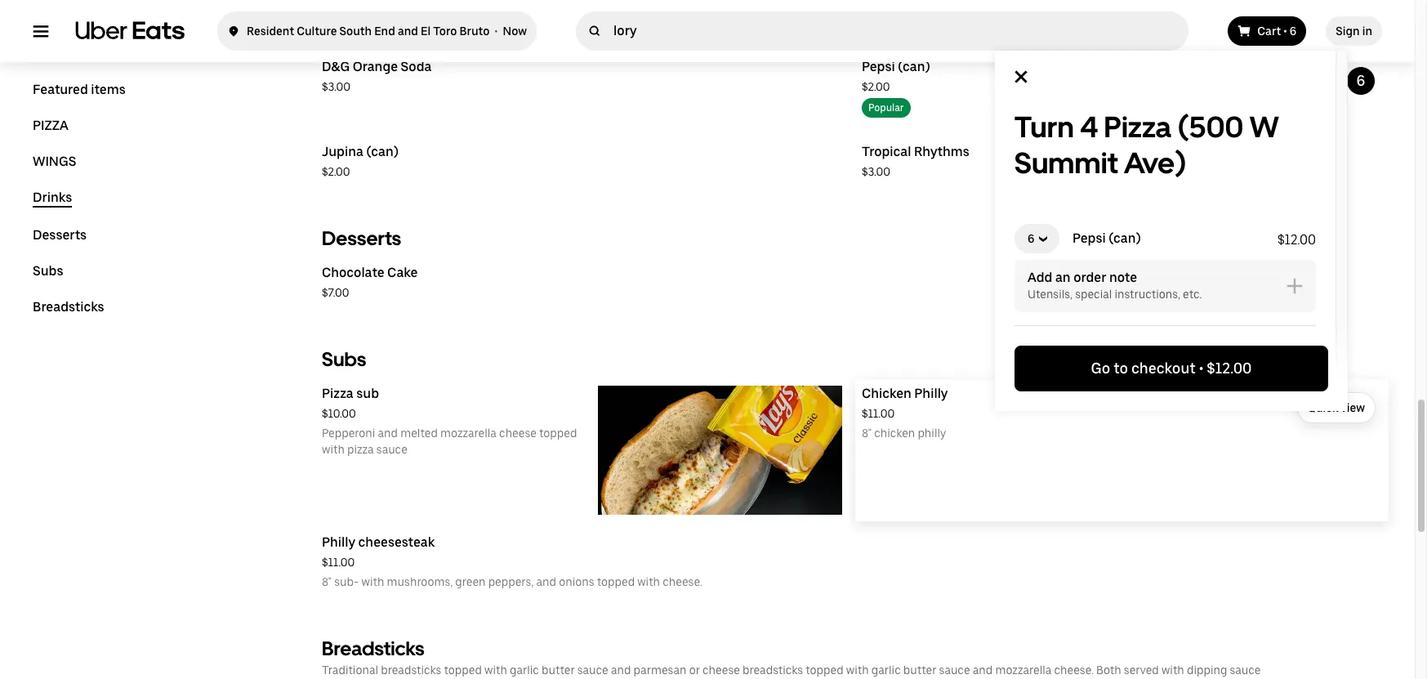 Task type: vqa. For each thing, say whether or not it's contained in the screenshot.
Log
no



Task type: locate. For each thing, give the bounding box(es) containing it.
1 horizontal spatial subs
[[322, 347, 366, 371]]

0 horizontal spatial mozzarella
[[440, 427, 497, 440]]

1 vertical spatial pizza
[[1104, 109, 1172, 145]]

0 horizontal spatial $3.00
[[322, 80, 351, 93]]

1 horizontal spatial $12.00
[[1278, 232, 1316, 248]]

0 vertical spatial cheese
[[499, 427, 537, 440]]

1 horizontal spatial $3.00
[[862, 165, 891, 178]]

and
[[398, 25, 418, 38], [378, 427, 398, 440], [536, 575, 557, 588], [611, 663, 631, 677], [973, 663, 993, 677]]

go to checkout • $12.00
[[1091, 360, 1252, 377]]

go
[[1091, 360, 1111, 377]]

0 horizontal spatial breadsticks
[[33, 299, 104, 315]]

1 horizontal spatial pepsi
[[1073, 230, 1106, 246]]

turn inside turn 4 pizza (500 w summit ave)
[[1015, 109, 1074, 145]]

1 vertical spatial turn 4 pizza (500 w summit ave)
[[1015, 109, 1280, 181]]

1 vertical spatial ave)
[[1124, 145, 1187, 181]]

1 vertical spatial philly
[[322, 534, 355, 550]]

8" inside chicken philly $11.00 8" chicken philly
[[862, 427, 872, 440]]

ave) inside turn 4 pizza (500 w summit ave)
[[1124, 145, 1187, 181]]

0 vertical spatial summit
[[1191, 42, 1246, 59]]

$12.00 right checkout at the right of the page
[[1207, 360, 1252, 377]]

0 horizontal spatial breadsticks
[[381, 663, 442, 677]]

subs
[[33, 263, 63, 279], [322, 347, 366, 371]]

(can) up note
[[1109, 230, 1141, 246]]

0 vertical spatial pepsi
[[862, 59, 895, 74]]

desserts up 'chocolate'
[[322, 226, 401, 250]]

$11.00 up the sub-
[[322, 556, 355, 569]]

0 horizontal spatial garlic
[[510, 663, 539, 677]]

• left subtotal element
[[1199, 360, 1204, 377]]

0 vertical spatial $12.00
[[1278, 232, 1316, 248]]

0 horizontal spatial 8"
[[322, 575, 332, 588]]

1 vertical spatial turn
[[1015, 109, 1074, 145]]

breadsticks inside breadsticks traditional breadsticks topped with garlic butter sauce and parmesan or cheese breadsticks topped with garlic butter sauce and mozzarella cheese. both served with dipping sauce
[[322, 637, 425, 660]]

cheese
[[499, 427, 537, 440], [703, 663, 740, 677]]

philly
[[915, 386, 948, 401], [322, 534, 355, 550]]

note
[[1110, 270, 1137, 285]]

pepsi (can) $2.00
[[862, 59, 930, 93]]

pepsi inside pepsi (can) $2.00
[[862, 59, 895, 74]]

breadsticks down subs button
[[33, 299, 104, 315]]

pizza inside pizza sub $10.00 pepperoni and melted mozzarella cheese topped with pizza sauce
[[322, 386, 354, 401]]

philly inside "philly cheesesteak $11.00 8" sub- with mushrooms, green peppers, and onions topped with cheese."
[[322, 534, 355, 550]]

onions
[[559, 575, 595, 588]]

$3.00 inside d&g orange soda $3.00
[[322, 80, 351, 93]]

1 vertical spatial mozzarella
[[996, 663, 1052, 677]]

(500
[[1137, 42, 1170, 59], [1178, 109, 1244, 145]]

1 vertical spatial $3.00
[[862, 165, 891, 178]]

d&g
[[322, 59, 350, 74]]

• left now
[[495, 25, 498, 38]]

ave)
[[1249, 42, 1281, 59], [1124, 145, 1187, 181]]

drinks down wings button
[[33, 190, 72, 205]]

1 vertical spatial pepsi
[[1073, 230, 1106, 246]]

quick view
[[1308, 401, 1365, 414]]

with inside pizza sub $10.00 pepperoni and melted mozzarella cheese topped with pizza sauce
[[322, 443, 345, 456]]

philly inside chicken philly $11.00 8" chicken philly
[[915, 386, 948, 401]]

$3.00
[[322, 80, 351, 93], [862, 165, 891, 178]]

$2.00 up popular
[[862, 80, 890, 93]]

main navigation menu image
[[33, 23, 49, 39]]

wings
[[33, 154, 76, 169]]

0 vertical spatial philly
[[915, 386, 948, 401]]

0 horizontal spatial cheese.
[[663, 575, 702, 588]]

breadsticks right traditional
[[381, 663, 442, 677]]

0 vertical spatial breadsticks
[[33, 299, 104, 315]]

1 horizontal spatial mozzarella
[[996, 663, 1052, 677]]

8" left the sub-
[[322, 575, 332, 588]]

butter
[[542, 663, 575, 677], [904, 663, 937, 677]]

subs up sub
[[322, 347, 366, 371]]

pepsi up order
[[1073, 230, 1106, 246]]

1 vertical spatial w
[[1250, 109, 1280, 145]]

1 vertical spatial summit
[[1015, 145, 1118, 181]]

green
[[455, 575, 486, 588]]

chicken
[[862, 386, 912, 401]]

pizza
[[347, 443, 374, 456]]

$2.00 down jupina
[[322, 165, 350, 178]]

add
[[1028, 270, 1053, 285]]

pepsi (can)
[[1073, 230, 1141, 246]]

with
[[322, 443, 345, 456], [362, 575, 384, 588], [638, 575, 660, 588], [485, 663, 507, 677], [846, 663, 869, 677], [1162, 663, 1185, 677]]

w
[[1173, 42, 1187, 59], [1250, 109, 1280, 145]]

6 down in
[[1357, 72, 1366, 89]]

breadsticks up traditional
[[322, 637, 425, 660]]

turn 4 pizza (500 w summit ave)
[[1051, 42, 1281, 59], [1015, 109, 1280, 181]]

0 horizontal spatial 6
[[1290, 25, 1297, 38]]

cart • 6
[[1258, 25, 1297, 38]]

0 horizontal spatial butter
[[542, 663, 575, 677]]

0 vertical spatial $2.00
[[862, 80, 890, 93]]

1 garlic from the left
[[510, 663, 539, 677]]

sign in link
[[1326, 16, 1383, 46]]

1 horizontal spatial ave)
[[1249, 42, 1281, 59]]

(can)
[[898, 59, 930, 74], [366, 144, 399, 159], [1109, 230, 1141, 246]]

sauce
[[377, 443, 408, 456], [578, 663, 609, 677], [939, 663, 970, 677], [1230, 663, 1261, 677]]

philly up philly
[[915, 386, 948, 401]]

rhythms
[[914, 144, 970, 159]]

$3.00 down tropical
[[862, 165, 891, 178]]

• right cart
[[1284, 25, 1287, 38]]

1 horizontal spatial cheese.
[[1054, 663, 1094, 677]]

1 horizontal spatial drinks
[[322, 20, 377, 44]]

0 vertical spatial 8"
[[862, 427, 872, 440]]

and inside pizza sub $10.00 pepperoni and melted mozzarella cheese topped with pizza sauce
[[378, 427, 398, 440]]

2 breadsticks from the left
[[743, 663, 803, 677]]

$3.00 down d&g
[[322, 80, 351, 93]]

breadsticks
[[33, 299, 104, 315], [322, 637, 425, 660]]

0 horizontal spatial cheese
[[499, 427, 537, 440]]

culture
[[297, 25, 337, 38]]

subs down desserts button
[[33, 263, 63, 279]]

•
[[495, 25, 498, 38], [1284, 25, 1287, 38], [1199, 360, 1204, 377]]

peppers,
[[488, 575, 534, 588]]

0 vertical spatial subs
[[33, 263, 63, 279]]

1 horizontal spatial garlic
[[872, 663, 901, 677]]

0 vertical spatial w
[[1173, 42, 1187, 59]]

0 horizontal spatial $12.00
[[1207, 360, 1252, 377]]

1 horizontal spatial breadsticks
[[322, 637, 425, 660]]

1 horizontal spatial $11.00
[[862, 407, 895, 420]]

pepsi down search in turn 4 pizza (500 w summit ave) text box
[[862, 59, 895, 74]]

(can) inside jupina (can) $2.00
[[366, 144, 399, 159]]

an
[[1056, 270, 1071, 285]]

0 horizontal spatial desserts
[[33, 227, 87, 243]]

0 vertical spatial cheese.
[[663, 575, 702, 588]]

items
[[91, 82, 126, 97]]

resident
[[247, 25, 294, 38]]

2 vertical spatial (can)
[[1109, 230, 1141, 246]]

cart
[[1258, 25, 1281, 38]]

breadsticks
[[381, 663, 442, 677], [743, 663, 803, 677]]

1 horizontal spatial breadsticks
[[743, 663, 803, 677]]

summit
[[1191, 42, 1246, 59], [1015, 145, 1118, 181]]

(can) for pepsi (can)
[[1109, 230, 1141, 246]]

cheese.
[[663, 575, 702, 588], [1054, 663, 1094, 677]]

(can) right jupina
[[366, 144, 399, 159]]

0 vertical spatial mozzarella
[[440, 427, 497, 440]]

sign in
[[1336, 25, 1373, 38]]

$11.00 for philly
[[322, 556, 355, 569]]

(can) down search in turn 4 pizza (500 w summit ave) text box
[[898, 59, 930, 74]]

1 butter from the left
[[542, 663, 575, 677]]

breadsticks for breadsticks
[[33, 299, 104, 315]]

$12.00 up plus icon
[[1278, 232, 1316, 248]]

8"
[[862, 427, 872, 440], [322, 575, 332, 588]]

$2.00
[[862, 80, 890, 93], [322, 165, 350, 178]]

1 horizontal spatial (500
[[1178, 109, 1244, 145]]

1 vertical spatial 8"
[[322, 575, 332, 588]]

and inside "philly cheesesteak $11.00 8" sub- with mushrooms, green peppers, and onions topped with cheese."
[[536, 575, 557, 588]]

drinks up d&g
[[322, 20, 377, 44]]

1 vertical spatial $11.00
[[322, 556, 355, 569]]

pizza inside turn 4 pizza (500 w summit ave)
[[1104, 109, 1172, 145]]

$12.00
[[1278, 232, 1316, 248], [1207, 360, 1252, 377]]

in
[[1363, 25, 1373, 38]]

served
[[1124, 663, 1159, 677]]

1 vertical spatial cheese.
[[1054, 663, 1094, 677]]

0 horizontal spatial ave)
[[1124, 145, 1187, 181]]

0 vertical spatial 6
[[1290, 25, 1297, 38]]

2 butter from the left
[[904, 663, 937, 677]]

featured items
[[33, 82, 126, 97]]

garlic
[[510, 663, 539, 677], [872, 663, 901, 677]]

$11.00 down the chicken
[[862, 407, 895, 420]]

1 vertical spatial 4
[[1080, 109, 1098, 145]]

2 vertical spatial pizza
[[322, 386, 354, 401]]

1 vertical spatial (can)
[[366, 144, 399, 159]]

1 horizontal spatial butter
[[904, 663, 937, 677]]

(can) inside pepsi (can) $2.00
[[898, 59, 930, 74]]

0 horizontal spatial drinks
[[33, 190, 72, 205]]

mozzarella inside breadsticks traditional breadsticks topped with garlic butter sauce and parmesan or cheese breadsticks topped with garlic butter sauce and mozzarella cheese. both served with dipping sauce
[[996, 663, 1052, 677]]

philly
[[918, 427, 946, 440]]

quick
[[1308, 401, 1339, 414]]

$2.00 inside pepsi (can) $2.00
[[862, 80, 890, 93]]

1 horizontal spatial w
[[1250, 109, 1280, 145]]

(can) for pepsi (can) $2.00
[[898, 59, 930, 74]]

breadsticks right or
[[743, 663, 803, 677]]

2 horizontal spatial (can)
[[1109, 230, 1141, 246]]

1 vertical spatial cheese
[[703, 663, 740, 677]]

1 vertical spatial breadsticks
[[322, 637, 425, 660]]

resident culture south end and el toro bruto • now
[[247, 25, 527, 38]]

$2.00 inside jupina (can) $2.00
[[322, 165, 350, 178]]

0 vertical spatial $11.00
[[862, 407, 895, 420]]

8" for chicken philly
[[862, 427, 872, 440]]

traditional
[[322, 663, 378, 677]]

topped
[[539, 427, 577, 440], [597, 575, 635, 588], [444, 663, 482, 677], [806, 663, 844, 677]]

$7.00
[[322, 286, 349, 299]]

0 vertical spatial $3.00
[[322, 80, 351, 93]]

0 horizontal spatial $2.00
[[322, 165, 350, 178]]

featured items button
[[33, 82, 126, 98]]

1 vertical spatial $2.00
[[322, 165, 350, 178]]

1 horizontal spatial philly
[[915, 386, 948, 401]]

0 horizontal spatial subs
[[33, 263, 63, 279]]

etc.
[[1183, 288, 1202, 301]]

special
[[1075, 288, 1112, 301]]

0 vertical spatial (500
[[1137, 42, 1170, 59]]

$11.00 inside "philly cheesesteak $11.00 8" sub- with mushrooms, green peppers, and onions topped with cheese."
[[322, 556, 355, 569]]

1 horizontal spatial cheese
[[703, 663, 740, 677]]

popular
[[869, 102, 904, 114]]

1 horizontal spatial 8"
[[862, 427, 872, 440]]

pepsi
[[862, 59, 895, 74], [1073, 230, 1106, 246]]

mozzarella
[[440, 427, 497, 440], [996, 663, 1052, 677]]

tropical
[[862, 144, 911, 159]]

6
[[1290, 25, 1297, 38], [1357, 72, 1366, 89]]

desserts down the drinks 'button'
[[33, 227, 87, 243]]

navigation
[[33, 82, 283, 335]]

cheese. inside "philly cheesesteak $11.00 8" sub- with mushrooms, green peppers, and onions topped with cheese."
[[663, 575, 702, 588]]

0 horizontal spatial (can)
[[366, 144, 399, 159]]

4
[[1086, 42, 1095, 59], [1080, 109, 1098, 145]]

to
[[1114, 360, 1128, 377]]

0 horizontal spatial $11.00
[[322, 556, 355, 569]]

1 horizontal spatial $2.00
[[862, 80, 890, 93]]

8" left chicken
[[862, 427, 872, 440]]

1 vertical spatial drinks
[[33, 190, 72, 205]]

6 right cart
[[1290, 25, 1297, 38]]

philly up the sub-
[[322, 534, 355, 550]]

pepperoni
[[322, 427, 375, 440]]

$11.00 inside chicken philly $11.00 8" chicken philly
[[862, 407, 895, 420]]

cheese inside pizza sub $10.00 pepperoni and melted mozzarella cheese topped with pizza sauce
[[499, 427, 537, 440]]

8" inside "philly cheesesteak $11.00 8" sub- with mushrooms, green peppers, and onions topped with cheese."
[[322, 575, 332, 588]]

1 horizontal spatial (can)
[[898, 59, 930, 74]]

0 horizontal spatial pepsi
[[862, 59, 895, 74]]

pizza
[[1098, 42, 1134, 59], [1104, 109, 1172, 145], [322, 386, 354, 401]]

1 vertical spatial 6
[[1357, 72, 1366, 89]]

0 vertical spatial (can)
[[898, 59, 930, 74]]

sign
[[1336, 25, 1360, 38]]

0 horizontal spatial philly
[[322, 534, 355, 550]]

wings button
[[33, 154, 76, 170]]



Task type: describe. For each thing, give the bounding box(es) containing it.
0 vertical spatial pizza
[[1098, 42, 1134, 59]]

1 horizontal spatial •
[[1199, 360, 1204, 377]]

1 horizontal spatial summit
[[1191, 42, 1246, 59]]

mushrooms,
[[387, 575, 453, 588]]

Search in Turn 4 Pizza (500 W Summit Ave) text field
[[614, 23, 1183, 39]]

1 breadsticks from the left
[[381, 663, 442, 677]]

bruto
[[460, 25, 490, 38]]

navigation containing featured items
[[33, 82, 283, 335]]

melted
[[401, 427, 438, 440]]

sub
[[356, 386, 379, 401]]

instructions,
[[1115, 288, 1181, 301]]

el
[[421, 25, 431, 38]]

w inside turn 4 pizza (500 w summit ave)
[[1250, 109, 1280, 145]]

0 vertical spatial turn
[[1051, 42, 1083, 59]]

now
[[503, 25, 527, 38]]

d&g orange soda $3.00
[[322, 59, 432, 93]]

tropical rhythms $3.00
[[862, 144, 970, 178]]

end
[[374, 25, 395, 38]]

0 vertical spatial ave)
[[1249, 42, 1281, 59]]

jupina
[[322, 144, 364, 159]]

0 horizontal spatial summit
[[1015, 145, 1118, 181]]

sub-
[[334, 575, 359, 588]]

deliver to image
[[227, 21, 240, 41]]

0 vertical spatial drinks
[[322, 20, 377, 44]]

$2.00 for jupina
[[322, 165, 350, 178]]

south
[[339, 25, 372, 38]]

or
[[689, 663, 700, 677]]

0 horizontal spatial w
[[1173, 42, 1187, 59]]

desserts button
[[33, 227, 87, 243]]

toro
[[433, 25, 457, 38]]

plus image
[[1287, 278, 1303, 294]]

breadsticks traditional breadsticks topped with garlic butter sauce and parmesan or cheese breadsticks topped with garlic butter sauce and mozzarella cheese. both served with dipping sauce
[[322, 637, 1261, 677]]

view
[[1341, 401, 1365, 414]]

0 vertical spatial 4
[[1086, 42, 1095, 59]]

featured
[[33, 82, 88, 97]]

(can) for jupina (can) $2.00
[[366, 144, 399, 159]]

$11.00 for chicken
[[862, 407, 895, 420]]

add an order note utensils, special instructions, etc.
[[1028, 270, 1202, 301]]

subtotal element
[[1207, 359, 1252, 378]]

1 horizontal spatial desserts
[[322, 226, 401, 250]]

uber eats home image
[[75, 21, 185, 41]]

4 inside turn 4 pizza (500 w summit ave)
[[1080, 109, 1098, 145]]

cheese inside breadsticks traditional breadsticks topped with garlic butter sauce and parmesan or cheese breadsticks topped with garlic butter sauce and mozzarella cheese. both served with dipping sauce
[[703, 663, 740, 677]]

both
[[1097, 663, 1122, 677]]

cake
[[387, 265, 418, 280]]

checkout
[[1132, 360, 1196, 377]]

2 garlic from the left
[[872, 663, 901, 677]]

pepsi for pepsi (can)
[[1073, 230, 1106, 246]]

soda
[[401, 59, 432, 74]]

pizza
[[33, 118, 69, 133]]

$10.00
[[322, 407, 356, 420]]

0 horizontal spatial (500
[[1137, 42, 1170, 59]]

chicken
[[874, 427, 915, 440]]

cheesesteak
[[358, 534, 435, 550]]

pizza sub $10.00 pepperoni and melted mozzarella cheese topped with pizza sauce
[[322, 386, 577, 456]]

parmesan
[[634, 663, 687, 677]]

1 vertical spatial (500
[[1178, 109, 1244, 145]]

mozzarella inside pizza sub $10.00 pepperoni and melted mozzarella cheese topped with pizza sauce
[[440, 427, 497, 440]]

drinks button
[[33, 190, 72, 208]]

quick view link
[[1297, 392, 1376, 423]]

8" for philly cheesesteak
[[322, 575, 332, 588]]

cheese. inside breadsticks traditional breadsticks topped with garlic butter sauce and parmesan or cheese breadsticks topped with garlic butter sauce and mozzarella cheese. both served with dipping sauce
[[1054, 663, 1094, 677]]

philly cheesesteak $11.00 8" sub- with mushrooms, green peppers, and onions topped with cheese.
[[322, 534, 702, 588]]

1 vertical spatial subs
[[322, 347, 366, 371]]

1 horizontal spatial 6
[[1357, 72, 1366, 89]]

topped inside pizza sub $10.00 pepperoni and melted mozzarella cheese topped with pizza sauce
[[539, 427, 577, 440]]

dipping
[[1187, 663, 1228, 677]]

topped inside "philly cheesesteak $11.00 8" sub- with mushrooms, green peppers, and onions topped with cheese."
[[597, 575, 635, 588]]

2 horizontal spatial •
[[1284, 25, 1287, 38]]

orange
[[353, 59, 398, 74]]

jupina (can) $2.00
[[322, 144, 399, 178]]

sauce inside pizza sub $10.00 pepperoni and melted mozzarella cheese topped with pizza sauce
[[377, 443, 408, 456]]

breadsticks button
[[33, 299, 104, 315]]

chocolate
[[322, 265, 385, 280]]

1 vertical spatial $12.00
[[1207, 360, 1252, 377]]

breadsticks for breadsticks traditional breadsticks topped with garlic butter sauce and parmesan or cheese breadsticks topped with garlic butter sauce and mozzarella cheese. both served with dipping sauce
[[322, 637, 425, 660]]

$3.00 inside tropical rhythms $3.00
[[862, 165, 891, 178]]

$2.00 for pepsi
[[862, 80, 890, 93]]

pizza button
[[33, 118, 69, 134]]

0 vertical spatial turn 4 pizza (500 w summit ave)
[[1051, 42, 1281, 59]]

chicken philly $11.00 8" chicken philly
[[862, 386, 948, 440]]

chocolate cake $7.00
[[322, 265, 418, 299]]

0 horizontal spatial •
[[495, 25, 498, 38]]

subs button
[[33, 263, 63, 279]]

order
[[1074, 270, 1107, 285]]

pepsi for pepsi (can) $2.00
[[862, 59, 895, 74]]

utensils,
[[1028, 288, 1073, 301]]



